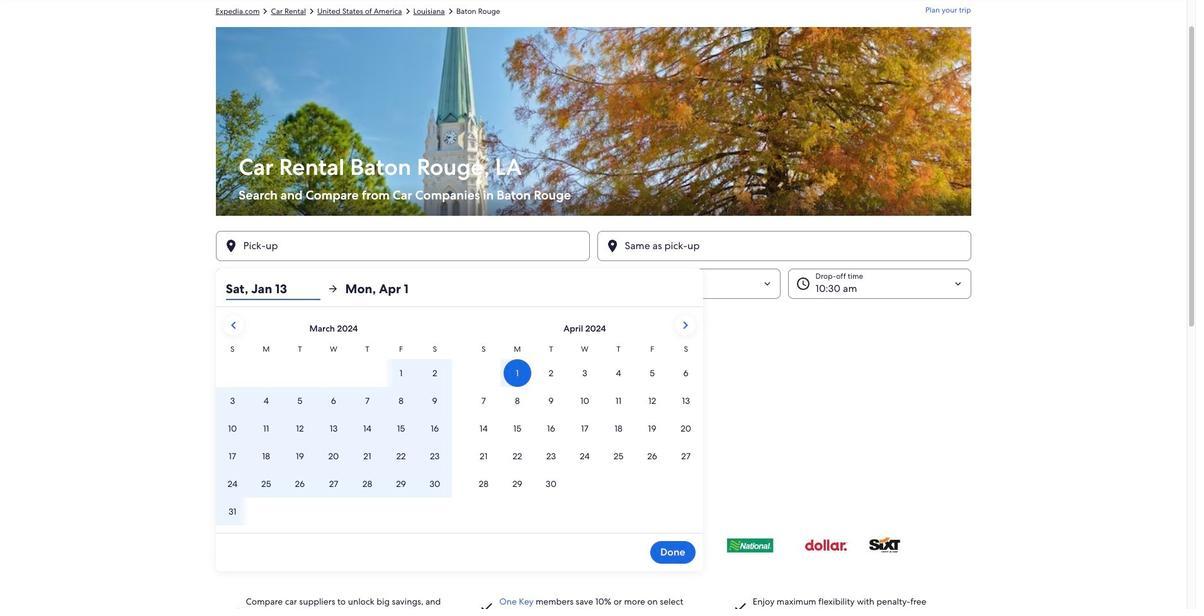 Task type: locate. For each thing, give the bounding box(es) containing it.
1 horizontal spatial directional image
[[402, 6, 413, 17]]

previous month image
[[226, 318, 241, 333]]

0 horizontal spatial directional image
[[306, 6, 317, 17]]

2 directional image from the left
[[445, 6, 456, 17]]

2 directional image from the left
[[402, 6, 413, 17]]

1 directional image from the left
[[306, 6, 317, 17]]

next month image
[[678, 318, 693, 333]]

directional image
[[260, 6, 271, 17], [402, 6, 413, 17]]

car suppliers logo image
[[223, 522, 964, 568]]

1 directional image from the left
[[260, 6, 271, 17]]

1 horizontal spatial directional image
[[445, 6, 456, 17]]

directional image
[[306, 6, 317, 17], [445, 6, 456, 17]]

0 horizontal spatial directional image
[[260, 6, 271, 17]]



Task type: vqa. For each thing, say whether or not it's contained in the screenshot.
"Next month" image
yes



